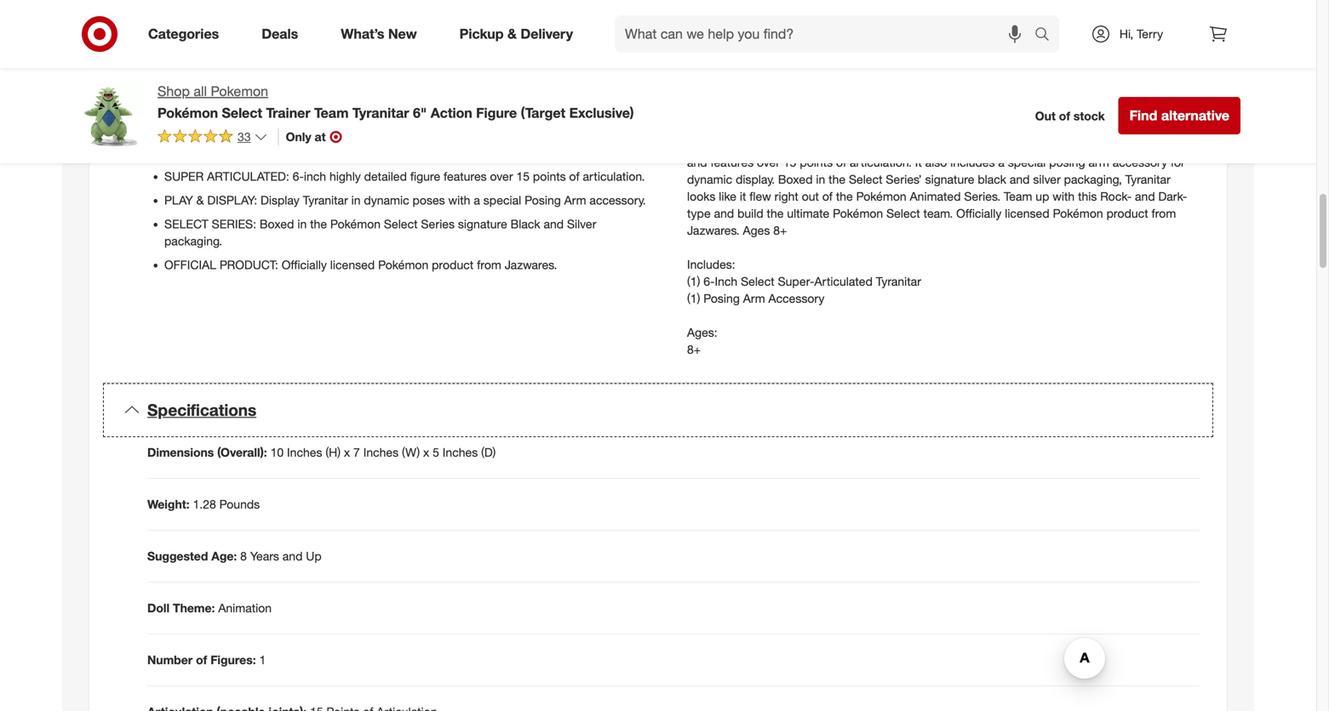 Task type: vqa. For each thing, say whether or not it's contained in the screenshot.


Task type: describe. For each thing, give the bounding box(es) containing it.
silver
[[1033, 172, 1061, 187]]

age:
[[211, 549, 237, 564]]

weight:
[[147, 497, 190, 512]]

the down right
[[767, 206, 784, 221]]

suggested
[[147, 549, 208, 564]]

0 horizontal spatial armor
[[391, 145, 424, 160]]

shop
[[158, 83, 190, 100]]

1 vertical spatial dynamic
[[364, 193, 409, 208]]

figure inside choose tyranitar, the armor pokémon. this super-articulated 6-inch figure is highly detailed and features over 15 points of articulation. it also includes a special posing arm accessory for dynamic display. boxed in the select series' signature black and silver packaging, tyranitar looks like it flew right out of the pokémon animated series. team up with this rock- and dark- type and build the ultimate pokémon select team. officially licensed pokémon product from jazwares. ages 8+
[[1056, 138, 1086, 153]]

arm inside the includes: (1) 6-inch select super-articulated tyranitar (1) posing arm accessory
[[743, 291, 765, 306]]

and inside select series: boxed in the pokémon select series signature black and silver packaging.
[[544, 217, 564, 231]]

0 horizontal spatial jazwares.
[[505, 257, 557, 272]]

team inside choose tyranitar, the armor pokémon. this super-articulated 6-inch figure is highly detailed and features over 15 points of articulation. it also includes a special posing arm accessory for dynamic display. boxed in the select series' signature black and silver packaging, tyranitar looks like it flew right out of the pokémon animated series. team up with this rock- and dark- type and build the ultimate pokémon select team. officially licensed pokémon product from jazwares. ages 8+
[[1004, 189, 1032, 204]]

select left the series'
[[849, 172, 883, 187]]

item
[[688, 1, 729, 24]]

hi, terry
[[1120, 26, 1163, 41]]

ages:
[[687, 326, 718, 340]]

looks
[[687, 189, 716, 204]]

all
[[194, 83, 207, 100]]

includes:
[[687, 257, 735, 272]]

and up looks
[[687, 155, 707, 170]]

armor inside choose tyranitar, the armor pokémon. this super-articulated 6-inch figure is highly detailed and features over 15 points of articulation. it also includes a special posing arm accessory for dynamic display. boxed in the select series' signature black and silver packaging, tyranitar looks like it flew right out of the pokémon animated series. team up with this rock- and dark- type and build the ultimate pokémon select team. officially licensed pokémon product from jazwares. ages 8+
[[803, 138, 835, 153]]

1 vertical spatial detailed
[[364, 169, 407, 184]]

(d)
[[481, 446, 496, 460]]

0 horizontal spatial special
[[483, 193, 521, 208]]

the inside select series: boxed in the pokémon select series signature black and silver packaging.
[[310, 217, 327, 231]]

and left up
[[283, 549, 303, 564]]

pokémon down select series: boxed in the pokémon select series signature black and silver packaging.
[[378, 257, 429, 272]]

(target
[[521, 105, 566, 121]]

points inside choose tyranitar, the armor pokémon. this super-articulated 6-inch figure is highly detailed and features over 15 points of articulation. it also includes a special posing arm accessory for dynamic display. boxed in the select series' signature black and silver packaging, tyranitar looks like it flew right out of the pokémon animated series. team up with this rock- and dark- type and build the ultimate pokémon select team. officially licensed pokémon product from jazwares. ages 8+
[[800, 155, 833, 170]]

poses
[[413, 193, 445, 208]]

accessory
[[1113, 155, 1168, 170]]

years
[[250, 549, 279, 564]]

animated
[[910, 189, 961, 204]]

build
[[737, 206, 764, 221]]

1 vertical spatial from
[[477, 257, 501, 272]]

0 horizontal spatial with
[[448, 193, 470, 208]]

out
[[1035, 108, 1056, 123]]

& for pickup
[[508, 26, 517, 42]]

display
[[261, 193, 300, 208]]

action
[[431, 105, 472, 121]]

weight: 1.28 pounds
[[147, 497, 260, 512]]

pokémon right 'ultimate'
[[833, 206, 883, 221]]

suggested age: 8 years and up
[[147, 549, 322, 564]]

about
[[587, 1, 643, 24]]

select down the series'
[[887, 206, 920, 221]]

about this item
[[587, 1, 729, 24]]

what's new link
[[326, 15, 438, 53]]

iconic pokémon: choose tyranitar, the armor pokémon.
[[164, 145, 480, 160]]

official
[[164, 257, 216, 272]]

up
[[1036, 189, 1049, 204]]

for
[[1171, 155, 1185, 170]]

exclusive)
[[569, 105, 634, 121]]

dimensions (overall): 10 inches (h) x 7 inches (w) x 5 inches (d)
[[147, 446, 496, 460]]

articulated inside choose tyranitar, the armor pokémon. this super-articulated 6-inch figure is highly detailed and features over 15 points of articulation. it also includes a special posing arm accessory for dynamic display. boxed in the select series' signature black and silver packaging, tyranitar looks like it flew right out of the pokémon animated series. team up with this rock- and dark- type and build the ultimate pokémon select team. officially licensed pokémon product from jazwares. ages 8+
[[957, 138, 1015, 153]]

highlights
[[147, 114, 213, 130]]

select series: boxed in the pokémon select series signature black and silver packaging.
[[164, 217, 596, 248]]

& for play
[[196, 193, 204, 208]]

shop all pokemon pokémon select trainer team tyranitar 6" action figure (target exclusive)
[[158, 83, 634, 121]]

black
[[511, 217, 540, 231]]

alternative
[[1161, 107, 1230, 124]]

1
[[259, 653, 266, 668]]

1 vertical spatial figure
[[410, 169, 440, 184]]

signature inside choose tyranitar, the armor pokémon. this super-articulated 6-inch figure is highly detailed and features over 15 points of articulation. it also includes a special posing arm accessory for dynamic display. boxed in the select series' signature black and silver packaging, tyranitar looks like it flew right out of the pokémon animated series. team up with this rock- and dark- type and build the ultimate pokémon select team. officially licensed pokémon product from jazwares. ages 8+
[[925, 172, 975, 187]]

type
[[687, 206, 711, 221]]

0 horizontal spatial posing
[[525, 193, 561, 208]]

articulated:
[[207, 169, 289, 184]]

details button
[[103, 52, 1213, 107]]

includes: (1) 6-inch select super-articulated tyranitar (1) posing arm accessory
[[687, 257, 921, 306]]

6- inside choose tyranitar, the armor pokémon. this super-articulated 6-inch figure is highly detailed and features over 15 points of articulation. it also includes a special posing arm accessory for dynamic display. boxed in the select series' signature black and silver packaging, tyranitar looks like it flew right out of the pokémon animated series. team up with this rock- and dark- type and build the ultimate pokémon select team. officially licensed pokémon product from jazwares. ages 8+
[[1019, 138, 1030, 153]]

hi,
[[1120, 26, 1134, 41]]

15 inside choose tyranitar, the armor pokémon. this super-articulated 6-inch figure is highly detailed and features over 15 points of articulation. it also includes a special posing arm accessory for dynamic display. boxed in the select series' signature black and silver packaging, tyranitar looks like it flew right out of the pokémon animated series. team up with this rock- and dark- type and build the ultimate pokémon select team. officially licensed pokémon product from jazwares. ages 8+
[[783, 155, 797, 170]]

0 horizontal spatial arm
[[564, 193, 586, 208]]

find alternative button
[[1119, 97, 1241, 135]]

out
[[802, 189, 819, 204]]

0 horizontal spatial officially
[[282, 257, 327, 272]]

display.
[[736, 172, 775, 187]]

pokémon inside select series: boxed in the pokémon select series signature black and silver packaging.
[[330, 217, 381, 231]]

like
[[719, 189, 737, 204]]

highly inside choose tyranitar, the armor pokémon. this super-articulated 6-inch figure is highly detailed and features over 15 points of articulation. it also includes a special posing arm accessory for dynamic display. boxed in the select series' signature black and silver packaging, tyranitar looks like it flew right out of the pokémon animated series. team up with this rock- and dark- type and build the ultimate pokémon select team. officially licensed pokémon product from jazwares. ages 8+
[[1101, 138, 1132, 153]]

in inside choose tyranitar, the armor pokémon. this super-articulated 6-inch figure is highly detailed and features over 15 points of articulation. it also includes a special posing arm accessory for dynamic display. boxed in the select series' signature black and silver packaging, tyranitar looks like it flew right out of the pokémon animated series. team up with this rock- and dark- type and build the ultimate pokémon select team. officially licensed pokémon product from jazwares. ages 8+
[[816, 172, 825, 187]]

up
[[306, 549, 322, 564]]

packaging,
[[1064, 172, 1122, 187]]

product inside choose tyranitar, the armor pokémon. this super-articulated 6-inch figure is highly detailed and features over 15 points of articulation. it also includes a special posing arm accessory for dynamic display. boxed in the select series' signature black and silver packaging, tyranitar looks like it flew right out of the pokémon animated series. team up with this rock- and dark- type and build the ultimate pokémon select team. officially licensed pokémon product from jazwares. ages 8+
[[1107, 206, 1148, 221]]

accessory.
[[590, 193, 646, 208]]

only
[[286, 129, 311, 144]]

out of stock
[[1035, 108, 1105, 123]]

and down like
[[714, 206, 734, 221]]

over inside choose tyranitar, the armor pokémon. this super-articulated 6-inch figure is highly detailed and features over 15 points of articulation. it also includes a special posing arm accessory for dynamic display. boxed in the select series' signature black and silver packaging, tyranitar looks like it flew right out of the pokémon animated series. team up with this rock- and dark- type and build the ultimate pokémon select team. officially licensed pokémon product from jazwares. ages 8+
[[757, 155, 780, 170]]

this inside choose tyranitar, the armor pokémon. this super-articulated 6-inch figure is highly detailed and features over 15 points of articulation. it also includes a special posing arm accessory for dynamic display. boxed in the select series' signature black and silver packaging, tyranitar looks like it flew right out of the pokémon animated series. team up with this rock- and dark- type and build the ultimate pokémon select team. officially licensed pokémon product from jazwares. ages 8+
[[1078, 189, 1097, 204]]

stock
[[1074, 108, 1105, 123]]

0 horizontal spatial articulation.
[[583, 169, 645, 184]]

officially inside choose tyranitar, the armor pokémon. this super-articulated 6-inch figure is highly detailed and features over 15 points of articulation. it also includes a special posing arm accessory for dynamic display. boxed in the select series' signature black and silver packaging, tyranitar looks like it flew right out of the pokémon animated series. team up with this rock- and dark- type and build the ultimate pokémon select team. officially licensed pokémon product from jazwares. ages 8+
[[956, 206, 1002, 221]]

series
[[421, 217, 455, 231]]

display:
[[207, 193, 257, 208]]

pokémon. inside choose tyranitar, the armor pokémon. this super-articulated 6-inch figure is highly detailed and features over 15 points of articulation. it also includes a special posing arm accessory for dynamic display. boxed in the select series' signature black and silver packaging, tyranitar looks like it flew right out of the pokémon animated series. team up with this rock- and dark- type and build the ultimate pokémon select team. officially licensed pokémon product from jazwares. ages 8+
[[839, 138, 892, 153]]

select inside shop all pokemon pokémon select trainer team tyranitar 6" action figure (target exclusive)
[[222, 105, 262, 121]]

ages: 8+
[[687, 326, 718, 357]]

figures:
[[210, 653, 256, 668]]

dimensions
[[147, 446, 214, 460]]

flew
[[750, 189, 771, 204]]

5
[[433, 446, 439, 460]]

rock-
[[1100, 189, 1132, 204]]

delivery
[[521, 26, 573, 42]]

0 horizontal spatial choose
[[275, 145, 317, 160]]

0 horizontal spatial over
[[490, 169, 513, 184]]

0 horizontal spatial pokémon.
[[427, 145, 480, 160]]

right
[[775, 189, 799, 204]]

pickup & delivery
[[460, 26, 573, 42]]

pokémon:
[[209, 145, 272, 160]]

0 vertical spatial this
[[649, 1, 683, 24]]

detailed inside choose tyranitar, the armor pokémon. this super-articulated 6-inch figure is highly detailed and features over 15 points of articulation. it also includes a special posing arm accessory for dynamic display. boxed in the select series' signature black and silver packaging, tyranitar looks like it flew right out of the pokémon animated series. team up with this rock- and dark- type and build the ultimate pokémon select team. officially licensed pokémon product from jazwares. ages 8+
[[1135, 138, 1178, 153]]

pickup & delivery link
[[445, 15, 594, 53]]

terry
[[1137, 26, 1163, 41]]

image of pokémon select trainer team tyranitar 6" action figure (target exclusive) image
[[76, 82, 144, 150]]

2 x from the left
[[423, 446, 429, 460]]

pounds
[[219, 497, 260, 512]]

find alternative
[[1130, 107, 1230, 124]]

0 horizontal spatial highly
[[330, 169, 361, 184]]

also
[[925, 155, 947, 170]]

7
[[353, 446, 360, 460]]

search
[[1027, 27, 1068, 44]]

silver
[[567, 217, 596, 231]]

includes
[[950, 155, 995, 170]]

0 horizontal spatial points
[[533, 169, 566, 184]]

iconic
[[164, 145, 205, 160]]

from inside choose tyranitar, the armor pokémon. this super-articulated 6-inch figure is highly detailed and features over 15 points of articulation. it also includes a special posing arm accessory for dynamic display. boxed in the select series' signature black and silver packaging, tyranitar looks like it flew right out of the pokémon animated series. team up with this rock- and dark- type and build the ultimate pokémon select team. officially licensed pokémon product from jazwares. ages 8+
[[1152, 206, 1176, 221]]

official product: officially licensed pokémon product from jazwares.
[[164, 257, 557, 272]]

series.
[[964, 189, 1001, 204]]

ages
[[743, 223, 770, 238]]



Task type: locate. For each thing, give the bounding box(es) containing it.
product down rock-
[[1107, 206, 1148, 221]]

1 horizontal spatial figure
[[1056, 138, 1086, 153]]

1 horizontal spatial special
[[1008, 155, 1046, 170]]

team.
[[924, 206, 953, 221]]

select down pokemon
[[222, 105, 262, 121]]

8+ down the ages:
[[687, 343, 701, 357]]

0 vertical spatial jazwares.
[[687, 223, 740, 238]]

(w)
[[402, 446, 420, 460]]

1 x from the left
[[344, 446, 350, 460]]

posing
[[525, 193, 561, 208], [704, 291, 740, 306]]

animation
[[218, 601, 272, 616]]

1.28
[[193, 497, 216, 512]]

find
[[1130, 107, 1158, 124]]

& right pickup
[[508, 26, 517, 42]]

1 vertical spatial posing
[[704, 291, 740, 306]]

product down "series"
[[432, 257, 474, 272]]

1 horizontal spatial posing
[[704, 291, 740, 306]]

in up select series: boxed in the pokémon select series signature black and silver packaging.
[[351, 193, 361, 208]]

articulation. up accessory.
[[583, 169, 645, 184]]

series'
[[886, 172, 922, 187]]

1 horizontal spatial from
[[1152, 206, 1176, 221]]

the up official product: officially licensed pokémon product from jazwares.
[[310, 217, 327, 231]]

1 horizontal spatial armor
[[803, 138, 835, 153]]

play & display: display tyranitar in dynamic poses with a special posing arm accessory.
[[164, 193, 646, 208]]

1 vertical spatial arm
[[743, 291, 765, 306]]

in down display
[[297, 217, 307, 231]]

in inside select series: boxed in the pokémon select series signature black and silver packaging.
[[297, 217, 307, 231]]

0 vertical spatial a
[[998, 155, 1005, 170]]

dynamic up looks
[[687, 172, 732, 187]]

specifications
[[147, 401, 256, 420]]

tyranitar inside the includes: (1) 6-inch select super-articulated tyranitar (1) posing arm accessory
[[876, 274, 921, 289]]

0 horizontal spatial team
[[314, 105, 349, 121]]

arm up silver at the top left of the page
[[564, 193, 586, 208]]

0 vertical spatial posing
[[525, 193, 561, 208]]

1 vertical spatial a
[[474, 193, 480, 208]]

signature down the 'also'
[[925, 172, 975, 187]]

articulation. up the series'
[[850, 155, 912, 170]]

1 horizontal spatial inch
[[1030, 138, 1052, 153]]

super- up accessory
[[778, 274, 815, 289]]

0 horizontal spatial licensed
[[330, 257, 375, 272]]

0 horizontal spatial a
[[474, 193, 480, 208]]

details
[[147, 69, 201, 89]]

2 inches from the left
[[363, 446, 399, 460]]

1 horizontal spatial arm
[[743, 291, 765, 306]]

special inside choose tyranitar, the armor pokémon. this super-articulated 6-inch figure is highly detailed and features over 15 points of articulation. it also includes a special posing arm accessory for dynamic display. boxed in the select series' signature black and silver packaging, tyranitar looks like it flew right out of the pokémon animated series. team up with this rock- and dark- type and build the ultimate pokémon select team. officially licensed pokémon product from jazwares. ages 8+
[[1008, 155, 1046, 170]]

search button
[[1027, 15, 1068, 56]]

0 vertical spatial 8+
[[773, 223, 787, 238]]

1 horizontal spatial highly
[[1101, 138, 1132, 153]]

tyranitar, up display. on the right of page
[[732, 138, 779, 153]]

features up poses
[[444, 169, 487, 184]]

signature left black
[[458, 217, 507, 231]]

pokémon. left this at the right top of the page
[[839, 138, 892, 153]]

0 horizontal spatial &
[[196, 193, 204, 208]]

articulated inside the includes: (1) 6-inch select super-articulated tyranitar (1) posing arm accessory
[[815, 274, 873, 289]]

0 vertical spatial signature
[[925, 172, 975, 187]]

1 vertical spatial special
[[483, 193, 521, 208]]

and left silver
[[1010, 172, 1030, 187]]

over up black
[[490, 169, 513, 184]]

special up black
[[483, 193, 521, 208]]

select inside select series: boxed in the pokémon select series signature black and silver packaging.
[[384, 217, 418, 231]]

2 (1) from the top
[[687, 291, 700, 306]]

1 vertical spatial (1)
[[687, 291, 700, 306]]

with right poses
[[448, 193, 470, 208]]

jazwares.
[[687, 223, 740, 238], [505, 257, 557, 272]]

theme:
[[173, 601, 215, 616]]

number of figures: 1
[[147, 653, 266, 668]]

with right up
[[1053, 189, 1075, 204]]

team
[[314, 105, 349, 121], [1004, 189, 1032, 204]]

1 horizontal spatial product
[[1107, 206, 1148, 221]]

boxed inside select series: boxed in the pokémon select series signature black and silver packaging.
[[260, 217, 294, 231]]

2 horizontal spatial in
[[816, 172, 825, 187]]

0 vertical spatial inch
[[1030, 138, 1052, 153]]

figure up poses
[[410, 169, 440, 184]]

officially right product:
[[282, 257, 327, 272]]

1 horizontal spatial with
[[1053, 189, 1075, 204]]

1 horizontal spatial 15
[[783, 155, 797, 170]]

choose
[[687, 138, 729, 153], [275, 145, 317, 160]]

1 vertical spatial officially
[[282, 257, 327, 272]]

pickup
[[460, 26, 504, 42]]

choose inside choose tyranitar, the armor pokémon. this super-articulated 6-inch figure is highly detailed and features over 15 points of articulation. it also includes a special posing arm accessory for dynamic display. boxed in the select series' signature black and silver packaging, tyranitar looks like it flew right out of the pokémon animated series. team up with this rock- and dark- type and build the ultimate pokémon select team. officially licensed pokémon product from jazwares. ages 8+
[[687, 138, 729, 153]]

1 horizontal spatial in
[[351, 193, 361, 208]]

1 horizontal spatial points
[[800, 155, 833, 170]]

tyranitar, down at
[[320, 145, 367, 160]]

licensed down select series: boxed in the pokémon select series signature black and silver packaging.
[[330, 257, 375, 272]]

dynamic
[[687, 172, 732, 187], [364, 193, 409, 208]]

0 horizontal spatial 8+
[[687, 343, 701, 357]]

x left "7" on the left bottom of page
[[344, 446, 350, 460]]

a inside choose tyranitar, the armor pokémon. this super-articulated 6-inch figure is highly detailed and features over 15 points of articulation. it also includes a special posing arm accessory for dynamic display. boxed in the select series' signature black and silver packaging, tyranitar looks like it flew right out of the pokémon animated series. team up with this rock- and dark- type and build the ultimate pokémon select team. officially licensed pokémon product from jazwares. ages 8+
[[998, 155, 1005, 170]]

6- for includes: (1) 6-inch select super-articulated tyranitar (1) posing arm accessory
[[704, 274, 715, 289]]

1 inches from the left
[[287, 446, 322, 460]]

articulation.
[[850, 155, 912, 170], [583, 169, 645, 184]]

choose down the only on the top left of page
[[275, 145, 317, 160]]

1 vertical spatial this
[[1078, 189, 1097, 204]]

series:
[[212, 217, 256, 231]]

(overall):
[[217, 446, 267, 460]]

with inside choose tyranitar, the armor pokémon. this super-articulated 6-inch figure is highly detailed and features over 15 points of articulation. it also includes a special posing arm accessory for dynamic display. boxed in the select series' signature black and silver packaging, tyranitar looks like it flew right out of the pokémon animated series. team up with this rock- and dark- type and build the ultimate pokémon select team. officially licensed pokémon product from jazwares. ages 8+
[[1053, 189, 1075, 204]]

features up display. on the right of page
[[711, 155, 754, 170]]

0 vertical spatial arm
[[564, 193, 586, 208]]

1 (1) from the top
[[687, 274, 700, 289]]

0 vertical spatial highly
[[1101, 138, 1132, 153]]

features inside choose tyranitar, the armor pokémon. this super-articulated 6-inch figure is highly detailed and features over 15 points of articulation. it also includes a special posing arm accessory for dynamic display. boxed in the select series' signature black and silver packaging, tyranitar looks like it flew right out of the pokémon animated series. team up with this rock- and dark- type and build the ultimate pokémon select team. officially licensed pokémon product from jazwares. ages 8+
[[711, 155, 754, 170]]

in up out
[[816, 172, 825, 187]]

and left dark-
[[1135, 189, 1155, 204]]

1 horizontal spatial inches
[[363, 446, 399, 460]]

1 horizontal spatial tyranitar,
[[732, 138, 779, 153]]

this down packaging,
[[1078, 189, 1097, 204]]

number
[[147, 653, 193, 668]]

articulated up accessory
[[815, 274, 873, 289]]

highly right is
[[1101, 138, 1132, 153]]

0 horizontal spatial detailed
[[364, 169, 407, 184]]

0 horizontal spatial tyranitar,
[[320, 145, 367, 160]]

select inside the includes: (1) 6-inch select super-articulated tyranitar (1) posing arm accessory
[[741, 274, 775, 289]]

articulated up includes
[[957, 138, 1015, 153]]

inch inside choose tyranitar, the armor pokémon. this super-articulated 6-inch figure is highly detailed and features over 15 points of articulation. it also includes a special posing arm accessory for dynamic display. boxed in the select series' signature black and silver packaging, tyranitar looks like it flew right out of the pokémon animated series. team up with this rock- and dark- type and build the ultimate pokémon select team. officially licensed pokémon product from jazwares. ages 8+
[[1030, 138, 1052, 153]]

it
[[915, 155, 922, 170]]

the up 'ultimate'
[[829, 172, 846, 187]]

the right out
[[836, 189, 853, 204]]

features
[[711, 155, 754, 170], [444, 169, 487, 184]]

a right poses
[[474, 193, 480, 208]]

detailed up play & display: display tyranitar in dynamic poses with a special posing arm accessory.
[[364, 169, 407, 184]]

a up black
[[998, 155, 1005, 170]]

1 vertical spatial super-
[[778, 274, 815, 289]]

accessory
[[769, 291, 825, 306]]

(1) down includes:
[[687, 274, 700, 289]]

posing up black
[[525, 193, 561, 208]]

1 vertical spatial product
[[432, 257, 474, 272]]

1 horizontal spatial officially
[[956, 206, 1002, 221]]

0 vertical spatial super-
[[921, 138, 957, 153]]

jazwares. inside choose tyranitar, the armor pokémon. this super-articulated 6-inch figure is highly detailed and features over 15 points of articulation. it also includes a special posing arm accessory for dynamic display. boxed in the select series' signature black and silver packaging, tyranitar looks like it flew right out of the pokémon animated series. team up with this rock- and dark- type and build the ultimate pokémon select team. officially licensed pokémon product from jazwares. ages 8+
[[687, 223, 740, 238]]

pokémon inside shop all pokemon pokémon select trainer team tyranitar 6" action figure (target exclusive)
[[158, 105, 218, 121]]

0 vertical spatial (1)
[[687, 274, 700, 289]]

from
[[1152, 206, 1176, 221], [477, 257, 501, 272]]

8+ right ages
[[773, 223, 787, 238]]

0 horizontal spatial articulated
[[815, 274, 873, 289]]

2 horizontal spatial inches
[[443, 446, 478, 460]]

ultimate
[[787, 206, 830, 221]]

0 horizontal spatial dynamic
[[364, 193, 409, 208]]

highly
[[1101, 138, 1132, 153], [330, 169, 361, 184]]

arm left accessory
[[743, 291, 765, 306]]

0 vertical spatial figure
[[1056, 138, 1086, 153]]

points up black
[[533, 169, 566, 184]]

1 horizontal spatial detailed
[[1135, 138, 1178, 153]]

1 vertical spatial 6-
[[293, 169, 304, 184]]

doll
[[147, 601, 170, 616]]

doll theme: animation
[[147, 601, 272, 616]]

& right play in the top left of the page
[[196, 193, 204, 208]]

dynamic inside choose tyranitar, the armor pokémon. this super-articulated 6-inch figure is highly detailed and features over 15 points of articulation. it also includes a special posing arm accessory for dynamic display. boxed in the select series' signature black and silver packaging, tyranitar looks like it flew right out of the pokémon animated series. team up with this rock- and dark- type and build the ultimate pokémon select team. officially licensed pokémon product from jazwares. ages 8+
[[687, 172, 732, 187]]

0 horizontal spatial from
[[477, 257, 501, 272]]

highly down iconic pokémon: choose tyranitar, the armor pokémon.
[[330, 169, 361, 184]]

points
[[800, 155, 833, 170], [533, 169, 566, 184]]

deals link
[[247, 15, 320, 53]]

x left 5
[[423, 446, 429, 460]]

15
[[783, 155, 797, 170], [516, 169, 530, 184]]

1 horizontal spatial super-
[[921, 138, 957, 153]]

armor up "super articulated: 6-inch highly detailed figure features over 15 points of articulation."
[[391, 145, 424, 160]]

8+ inside ages: 8+
[[687, 343, 701, 357]]

What can we help you find? suggestions appear below search field
[[615, 15, 1039, 53]]

33
[[238, 129, 251, 144]]

select
[[222, 105, 262, 121], [849, 172, 883, 187], [887, 206, 920, 221], [384, 217, 418, 231], [741, 274, 775, 289]]

inch down the out
[[1030, 138, 1052, 153]]

pokémon
[[158, 105, 218, 121], [856, 189, 907, 204], [833, 206, 883, 221], [1053, 206, 1103, 221], [330, 217, 381, 231], [378, 257, 429, 272]]

signature inside select series: boxed in the pokémon select series signature black and silver packaging.
[[458, 217, 507, 231]]

1 vertical spatial articulated
[[815, 274, 873, 289]]

1 horizontal spatial jazwares.
[[687, 223, 740, 238]]

choose tyranitar, the armor pokémon. this super-articulated 6-inch figure is highly detailed and features over 15 points of articulation. it also includes a special posing arm accessory for dynamic display. boxed in the select series' signature black and silver packaging, tyranitar looks like it flew right out of the pokémon animated series. team up with this rock- and dark- type and build the ultimate pokémon select team. officially licensed pokémon product from jazwares. ages 8+
[[687, 138, 1187, 238]]

inch down iconic pokémon: choose tyranitar, the armor pokémon.
[[304, 169, 326, 184]]

points up out
[[800, 155, 833, 170]]

inches right "7" on the left bottom of page
[[363, 446, 399, 460]]

1 vertical spatial in
[[351, 193, 361, 208]]

1 horizontal spatial boxed
[[778, 172, 813, 187]]

0 horizontal spatial product
[[432, 257, 474, 272]]

0 horizontal spatial inch
[[304, 169, 326, 184]]

super
[[164, 169, 204, 184]]

2 vertical spatial 6-
[[704, 274, 715, 289]]

and left silver at the top left of the page
[[544, 217, 564, 231]]

&
[[508, 26, 517, 42], [196, 193, 204, 208]]

1 vertical spatial boxed
[[260, 217, 294, 231]]

0 horizontal spatial inches
[[287, 446, 322, 460]]

select
[[164, 217, 208, 231]]

pokémon down the series'
[[856, 189, 907, 204]]

licensed inside choose tyranitar, the armor pokémon. this super-articulated 6-inch figure is highly detailed and features over 15 points of articulation. it also includes a special posing arm accessory for dynamic display. boxed in the select series' signature black and silver packaging, tyranitar looks like it flew right out of the pokémon animated series. team up with this rock- and dark- type and build the ultimate pokémon select team. officially licensed pokémon product from jazwares. ages 8+
[[1005, 206, 1050, 221]]

1 horizontal spatial team
[[1004, 189, 1032, 204]]

boxed down display
[[260, 217, 294, 231]]

1 horizontal spatial pokémon.
[[839, 138, 892, 153]]

(1)
[[687, 274, 700, 289], [687, 291, 700, 306]]

1 vertical spatial licensed
[[330, 257, 375, 272]]

specifications button
[[103, 383, 1213, 438]]

choose up looks
[[687, 138, 729, 153]]

at
[[315, 129, 326, 144]]

1 horizontal spatial x
[[423, 446, 429, 460]]

trainer
[[266, 105, 310, 121]]

over up display. on the right of page
[[757, 155, 780, 170]]

super articulated: 6-inch highly detailed figure features over 15 points of articulation.
[[164, 169, 645, 184]]

0 vertical spatial 6-
[[1019, 138, 1030, 153]]

officially
[[956, 206, 1002, 221], [282, 257, 327, 272]]

0 horizontal spatial boxed
[[260, 217, 294, 231]]

product
[[1107, 206, 1148, 221], [432, 257, 474, 272]]

boxed inside choose tyranitar, the armor pokémon. this super-articulated 6-inch figure is highly detailed and features over 15 points of articulation. it also includes a special posing arm accessory for dynamic display. boxed in the select series' signature black and silver packaging, tyranitar looks like it flew right out of the pokémon animated series. team up with this rock- and dark- type and build the ultimate pokémon select team. officially licensed pokémon product from jazwares. ages 8+
[[778, 172, 813, 187]]

1 vertical spatial 8+
[[687, 343, 701, 357]]

15 up black
[[516, 169, 530, 184]]

6-
[[1019, 138, 1030, 153], [293, 169, 304, 184], [704, 274, 715, 289]]

licensed
[[1005, 206, 1050, 221], [330, 257, 375, 272]]

special up silver
[[1008, 155, 1046, 170]]

3 inches from the left
[[443, 446, 478, 460]]

0 horizontal spatial signature
[[458, 217, 507, 231]]

0 vertical spatial product
[[1107, 206, 1148, 221]]

articulation. inside choose tyranitar, the armor pokémon. this super-articulated 6-inch figure is highly detailed and features over 15 points of articulation. it also includes a special posing arm accessory for dynamic display. boxed in the select series' signature black and silver packaging, tyranitar looks like it flew right out of the pokémon animated series. team up with this rock- and dark- type and build the ultimate pokémon select team. officially licensed pokémon product from jazwares. ages 8+
[[850, 155, 912, 170]]

0 horizontal spatial this
[[649, 1, 683, 24]]

product:
[[220, 257, 278, 272]]

deals
[[262, 26, 298, 42]]

armor
[[803, 138, 835, 153], [391, 145, 424, 160]]

licensed down up
[[1005, 206, 1050, 221]]

jazwares. down black
[[505, 257, 557, 272]]

1 horizontal spatial 8+
[[773, 223, 787, 238]]

1 horizontal spatial this
[[1078, 189, 1097, 204]]

10
[[270, 446, 284, 460]]

team left up
[[1004, 189, 1032, 204]]

team up at
[[314, 105, 349, 121]]

super- inside the includes: (1) 6-inch select super-articulated tyranitar (1) posing arm accessory
[[778, 274, 815, 289]]

the up right
[[782, 138, 799, 153]]

inch
[[715, 274, 738, 289]]

super- up the 'also'
[[921, 138, 957, 153]]

1 horizontal spatial dynamic
[[687, 172, 732, 187]]

0 vertical spatial officially
[[956, 206, 1002, 221]]

what's new
[[341, 26, 417, 42]]

dark-
[[1159, 189, 1187, 204]]

select down play & display: display tyranitar in dynamic poses with a special posing arm accessory.
[[384, 217, 418, 231]]

1 vertical spatial &
[[196, 193, 204, 208]]

team inside shop all pokemon pokémon select trainer team tyranitar 6" action figure (target exclusive)
[[314, 105, 349, 121]]

1 horizontal spatial over
[[757, 155, 780, 170]]

inches right 10
[[287, 446, 322, 460]]

6"
[[413, 105, 427, 121]]

super- inside choose tyranitar, the armor pokémon. this super-articulated 6-inch figure is highly detailed and features over 15 points of articulation. it also includes a special posing arm accessory for dynamic display. boxed in the select series' signature black and silver packaging, tyranitar looks like it flew right out of the pokémon animated series. team up with this rock- and dark- type and build the ultimate pokémon select team. officially licensed pokémon product from jazwares. ages 8+
[[921, 138, 957, 153]]

what's
[[341, 26, 384, 42]]

jazwares. down the type
[[687, 223, 740, 238]]

inches right 5
[[443, 446, 478, 460]]

6- for super articulated: 6-inch highly detailed figure features over 15 points of articulation.
[[293, 169, 304, 184]]

1 horizontal spatial licensed
[[1005, 206, 1050, 221]]

tyranitar, inside choose tyranitar, the armor pokémon. this super-articulated 6-inch figure is highly detailed and features over 15 points of articulation. it also includes a special posing arm accessory for dynamic display. boxed in the select series' signature black and silver packaging, tyranitar looks like it flew right out of the pokémon animated series. team up with this rock- and dark- type and build the ultimate pokémon select team. officially licensed pokémon product from jazwares. ages 8+
[[732, 138, 779, 153]]

special
[[1008, 155, 1046, 170], [483, 193, 521, 208]]

posing inside the includes: (1) 6-inch select super-articulated tyranitar (1) posing arm accessory
[[704, 291, 740, 306]]

this left item
[[649, 1, 683, 24]]

pokémon down packaging,
[[1053, 206, 1103, 221]]

tyranitar inside choose tyranitar, the armor pokémon. this super-articulated 6-inch figure is highly detailed and features over 15 points of articulation. it also includes a special posing arm accessory for dynamic display. boxed in the select series' signature black and silver packaging, tyranitar looks like it flew right out of the pokémon animated series. team up with this rock- and dark- type and build the ultimate pokémon select team. officially licensed pokémon product from jazwares. ages 8+
[[1125, 172, 1171, 187]]

detailed up accessory
[[1135, 138, 1178, 153]]

1 horizontal spatial articulated
[[957, 138, 1015, 153]]

1 horizontal spatial &
[[508, 26, 517, 42]]

0 horizontal spatial 15
[[516, 169, 530, 184]]

pokémon. down "action"
[[427, 145, 480, 160]]

15 up right
[[783, 155, 797, 170]]

0 horizontal spatial in
[[297, 217, 307, 231]]

pokemon
[[211, 83, 268, 100]]

armor up out
[[803, 138, 835, 153]]

0 horizontal spatial features
[[444, 169, 487, 184]]

8+ inside choose tyranitar, the armor pokémon. this super-articulated 6-inch figure is highly detailed and features over 15 points of articulation. it also includes a special posing arm accessory for dynamic display. boxed in the select series' signature black and silver packaging, tyranitar looks like it flew right out of the pokémon animated series. team up with this rock- and dark- type and build the ultimate pokémon select team. officially licensed pokémon product from jazwares. ages 8+
[[773, 223, 787, 238]]

1 vertical spatial signature
[[458, 217, 507, 231]]

6- inside the includes: (1) 6-inch select super-articulated tyranitar (1) posing arm accessory
[[704, 274, 715, 289]]

only at
[[286, 129, 326, 144]]

pokémon down all
[[158, 105, 218, 121]]

pokémon up official product: officially licensed pokémon product from jazwares.
[[330, 217, 381, 231]]

figure up posing on the top of the page
[[1056, 138, 1086, 153]]

0 horizontal spatial 6-
[[293, 169, 304, 184]]

the up "super articulated: 6-inch highly detailed figure features over 15 points of articulation."
[[371, 145, 387, 160]]

dynamic down "super articulated: 6-inch highly detailed figure features over 15 points of articulation."
[[364, 193, 409, 208]]

it
[[740, 189, 746, 204]]

posing
[[1049, 155, 1085, 170]]

0 vertical spatial in
[[816, 172, 825, 187]]

officially down series. in the top right of the page
[[956, 206, 1002, 221]]

select right inch
[[741, 274, 775, 289]]

posing down inch
[[704, 291, 740, 306]]

black
[[978, 172, 1007, 187]]

the
[[782, 138, 799, 153], [371, 145, 387, 160], [829, 172, 846, 187], [836, 189, 853, 204], [767, 206, 784, 221], [310, 217, 327, 231]]

tyranitar inside shop all pokemon pokémon select trainer team tyranitar 6" action figure (target exclusive)
[[352, 105, 409, 121]]

1 horizontal spatial signature
[[925, 172, 975, 187]]

1 horizontal spatial features
[[711, 155, 754, 170]]

(1) up the ages:
[[687, 291, 700, 306]]

boxed up right
[[778, 172, 813, 187]]



